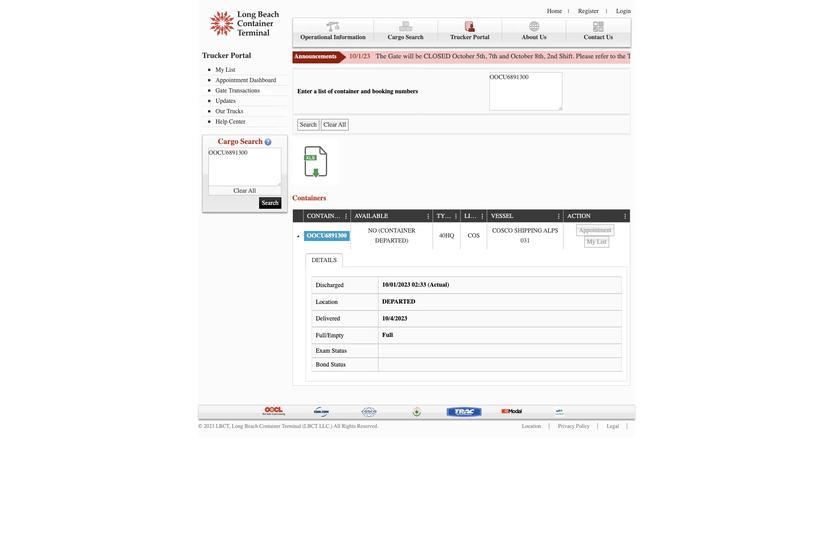 Task type: vqa. For each thing, say whether or not it's contained in the screenshot.
facility
no



Task type: locate. For each thing, give the bounding box(es) containing it.
0 vertical spatial location
[[316, 299, 338, 305]]

refer
[[595, 52, 609, 60]]

and left booking
[[361, 88, 371, 95]]

status for bond status
[[331, 361, 346, 368]]

will
[[403, 52, 414, 60]]

2 row from the top
[[293, 223, 630, 249]]

trucker
[[450, 34, 472, 41], [202, 51, 229, 60]]

edit column settings image inside the container column header
[[343, 213, 349, 219]]

1 horizontal spatial search
[[406, 34, 424, 41]]

october left 8th,
[[511, 52, 533, 60]]

edit column settings image inside line column header
[[480, 213, 486, 219]]

1 edit column settings image from the left
[[425, 213, 431, 219]]

further
[[717, 52, 735, 60]]

tab list containing details
[[304, 251, 629, 384]]

1 vertical spatial and
[[361, 88, 371, 95]]

portal inside the trucker portal link
[[473, 34, 489, 41]]

1 row from the top
[[293, 210, 630, 223]]

0 vertical spatial search
[[406, 34, 424, 41]]

0 vertical spatial cargo
[[388, 34, 404, 41]]

1 horizontal spatial |
[[606, 8, 607, 15]]

operational
[[300, 34, 332, 41]]

0 horizontal spatial trucker
[[202, 51, 229, 60]]

status up "bond status"
[[332, 347, 347, 354]]

cargo search up 'will'
[[388, 34, 424, 41]]

0 horizontal spatial all
[[248, 187, 256, 194]]

1 vertical spatial search
[[240, 137, 263, 146]]

1 horizontal spatial edit column settings image
[[556, 213, 562, 219]]

|
[[568, 8, 569, 15], [606, 8, 607, 15]]

october
[[452, 52, 475, 60], [511, 52, 533, 60]]

0 vertical spatial cargo search
[[388, 34, 424, 41]]

the
[[376, 52, 386, 60]]

us for contact us
[[606, 34, 613, 41]]

| left login on the right of page
[[606, 8, 607, 15]]

search down help center link
[[240, 137, 263, 146]]

us
[[540, 34, 546, 41], [606, 34, 613, 41]]

enter a list of container and booking numbers
[[297, 88, 418, 95]]

cargo down help
[[218, 137, 238, 146]]

1 horizontal spatial trucker portal
[[450, 34, 489, 41]]

Enter container numbers and/ or booking numbers.  text field
[[208, 148, 281, 186]]

full/empty
[[316, 332, 344, 339]]

exam
[[316, 347, 330, 354]]

2 us from the left
[[606, 34, 613, 41]]

clear all
[[234, 187, 256, 194]]

0 horizontal spatial october
[[452, 52, 475, 60]]

None button
[[321, 119, 349, 131], [576, 225, 614, 236], [584, 236, 609, 248], [321, 119, 349, 131], [576, 225, 614, 236], [584, 236, 609, 248]]

edit column settings image for vessel
[[556, 213, 562, 219]]

status
[[332, 347, 347, 354], [331, 361, 346, 368]]

0 horizontal spatial portal
[[231, 51, 251, 60]]

enter
[[297, 88, 312, 95]]

cell
[[563, 223, 630, 249]]

1 horizontal spatial and
[[499, 52, 509, 60]]

bond status
[[316, 361, 346, 368]]

1 vertical spatial all
[[334, 423, 340, 430]]

1 us from the left
[[540, 34, 546, 41]]

None submit
[[297, 119, 319, 131], [259, 197, 281, 209], [297, 119, 319, 131], [259, 197, 281, 209]]

location
[[316, 299, 338, 305], [522, 423, 541, 430]]

0 horizontal spatial for
[[707, 52, 715, 60]]

exam status
[[316, 347, 347, 354]]

the right to
[[617, 52, 626, 60]]

trucker portal up the 5th,
[[450, 34, 489, 41]]

10/01/2023 02:33 (actual)
[[382, 282, 449, 288]]

tab list
[[304, 251, 629, 384]]

portal up my list link
[[231, 51, 251, 60]]

edit column settings image up alps
[[556, 213, 562, 219]]

0 vertical spatial status
[[332, 347, 347, 354]]

1 horizontal spatial trucker
[[450, 34, 472, 41]]

all right llc.)
[[334, 423, 340, 430]]

search
[[406, 34, 424, 41], [240, 137, 263, 146]]

menu bar
[[292, 18, 631, 47], [202, 66, 290, 127]]

trucker up the my
[[202, 51, 229, 60]]

llc.)
[[319, 423, 332, 430]]

0 vertical spatial portal
[[473, 34, 489, 41]]

trucker portal up list
[[202, 51, 251, 60]]

(actual)
[[428, 282, 449, 288]]

the
[[617, 52, 626, 60], [780, 52, 788, 60]]

02:33
[[412, 282, 426, 288]]

2 | from the left
[[606, 8, 607, 15]]

1 vertical spatial status
[[331, 361, 346, 368]]

edit column settings image for type
[[453, 213, 459, 219]]

0 horizontal spatial gate
[[216, 87, 227, 94]]

1 horizontal spatial the
[[780, 52, 788, 60]]

details tab
[[306, 253, 343, 267]]

0 vertical spatial menu bar
[[292, 18, 631, 47]]

search up be
[[406, 34, 424, 41]]

3 edit column settings image from the left
[[480, 213, 486, 219]]

numbers
[[395, 88, 418, 95]]

1 vertical spatial menu bar
[[202, 66, 290, 127]]

us right about
[[540, 34, 546, 41]]

edit column settings image
[[425, 213, 431, 219], [453, 213, 459, 219], [480, 213, 486, 219], [622, 213, 629, 219]]

lbct,
[[216, 423, 230, 430]]

1 edit column settings image from the left
[[343, 213, 349, 219]]

2nd
[[547, 52, 557, 60]]

cargo search link
[[374, 20, 438, 42]]

operational information link
[[293, 20, 374, 42]]

edit column settings image inside 'available' column header
[[425, 213, 431, 219]]

action
[[567, 213, 591, 220]]

reserved.
[[357, 423, 378, 430]]

vessel link
[[491, 210, 517, 222]]

2 edit column settings image from the left
[[556, 213, 562, 219]]

trucker up "closed"
[[450, 34, 472, 41]]

truck
[[627, 52, 644, 60]]

edit column settings image inside action column header
[[622, 213, 629, 219]]

alps
[[543, 227, 558, 234]]

edit column settings image right container
[[343, 213, 349, 219]]

the left week.
[[780, 52, 788, 60]]

2 for from the left
[[770, 52, 778, 60]]

location left privacy
[[522, 423, 541, 430]]

10/1/23 the gate will be closed october 5th, 7th and october 8th, 2nd shift. please refer to the truck gate hours web page for further gate details for the week.
[[349, 52, 806, 60]]

portal
[[473, 34, 489, 41], [231, 51, 251, 60]]

location up "delivered" on the bottom left
[[316, 299, 338, 305]]

dashboard
[[250, 77, 276, 84]]

cargo up 'will'
[[388, 34, 404, 41]]

1 | from the left
[[568, 8, 569, 15]]

4 edit column settings image from the left
[[622, 213, 629, 219]]

8th,
[[535, 52, 545, 60]]

oocu6891300
[[307, 232, 347, 239]]

for right page
[[707, 52, 715, 60]]

gate right the
[[388, 52, 401, 60]]

edit column settings image inside vessel column header
[[556, 213, 562, 219]]

0 vertical spatial trucker portal
[[450, 34, 489, 41]]

tree grid
[[293, 210, 630, 386]]

1 horizontal spatial for
[[770, 52, 778, 60]]

0 horizontal spatial the
[[617, 52, 626, 60]]

1 horizontal spatial location
[[522, 423, 541, 430]]

© 2023 lbct, long beach container terminal (lbct llc.) all rights reserved.
[[198, 423, 378, 430]]

contact
[[584, 34, 605, 41]]

0 horizontal spatial |
[[568, 8, 569, 15]]

0 vertical spatial all
[[248, 187, 256, 194]]

edit column settings image inside type column header
[[453, 213, 459, 219]]

40hq
[[439, 232, 454, 239]]

our trucks link
[[208, 108, 287, 115]]

my
[[216, 66, 224, 73]]

clear
[[234, 187, 247, 194]]

portal up the 5th,
[[473, 34, 489, 41]]

0 horizontal spatial us
[[540, 34, 546, 41]]

search inside cargo search link
[[406, 34, 424, 41]]

and right 7th
[[499, 52, 509, 60]]

discharged
[[316, 282, 344, 289]]

cargo search down center at top left
[[218, 137, 263, 146]]

line
[[465, 213, 479, 220]]

1 horizontal spatial all
[[334, 423, 340, 430]]

containers
[[292, 194, 326, 202]]

1 horizontal spatial menu bar
[[292, 18, 631, 47]]

for right details
[[770, 52, 778, 60]]

1 horizontal spatial october
[[511, 52, 533, 60]]

1 vertical spatial portal
[[231, 51, 251, 60]]

edit column settings image for container
[[343, 213, 349, 219]]

0 horizontal spatial trucker portal
[[202, 51, 251, 60]]

for
[[707, 52, 715, 60], [770, 52, 778, 60]]

row group containing no (container departed)
[[293, 223, 630, 386]]

1 the from the left
[[617, 52, 626, 60]]

no (container departed) cell
[[351, 223, 433, 249]]

status down the exam status
[[331, 361, 346, 368]]

edit column settings image for action
[[622, 213, 629, 219]]

us right contact
[[606, 34, 613, 41]]

1 horizontal spatial us
[[606, 34, 613, 41]]

1 horizontal spatial portal
[[473, 34, 489, 41]]

cargo
[[388, 34, 404, 41], [218, 137, 238, 146]]

0 horizontal spatial menu bar
[[202, 66, 290, 127]]

page
[[692, 52, 705, 60]]

0 horizontal spatial location
[[316, 299, 338, 305]]

legal link
[[607, 423, 619, 430]]

rights
[[342, 423, 356, 430]]

10/4/2023
[[382, 315, 407, 322]]

details
[[312, 257, 337, 264]]

0 horizontal spatial search
[[240, 137, 263, 146]]

register link
[[578, 8, 599, 15]]

gate right 'truck'
[[645, 52, 658, 60]]

trucks
[[227, 108, 243, 115]]

all right clear in the top of the page
[[248, 187, 256, 194]]

edit column settings image for line
[[480, 213, 486, 219]]

row group
[[293, 223, 630, 386]]

2 edit column settings image from the left
[[453, 213, 459, 219]]

about us
[[522, 34, 546, 41]]

october left the 5th,
[[452, 52, 475, 60]]

| right home
[[568, 8, 569, 15]]

10/1/23
[[349, 52, 370, 60]]

0 horizontal spatial edit column settings image
[[343, 213, 349, 219]]

bond
[[316, 361, 329, 368]]

1 vertical spatial cargo search
[[218, 137, 263, 146]]

gate up updates
[[216, 87, 227, 94]]

trucker portal
[[450, 34, 489, 41], [202, 51, 251, 60]]

edit column settings image
[[343, 213, 349, 219], [556, 213, 562, 219]]

gate
[[388, 52, 401, 60], [645, 52, 658, 60], [216, 87, 227, 94]]

1 horizontal spatial cargo
[[388, 34, 404, 41]]

be
[[415, 52, 422, 60]]

privacy policy
[[558, 423, 590, 430]]

transactions
[[229, 87, 260, 94]]

trucker portal link
[[438, 20, 502, 42]]

row
[[293, 210, 630, 223], [293, 223, 630, 249]]

1 vertical spatial cargo
[[218, 137, 238, 146]]

0 horizontal spatial and
[[361, 88, 371, 95]]

full
[[382, 332, 393, 339]]



Task type: describe. For each thing, give the bounding box(es) containing it.
operational information
[[300, 34, 366, 41]]

5th,
[[476, 52, 487, 60]]

appointment dashboard link
[[208, 77, 287, 84]]

1 horizontal spatial gate
[[388, 52, 401, 60]]

1 vertical spatial trucker
[[202, 51, 229, 60]]

legal
[[607, 423, 619, 430]]

action column header
[[563, 210, 630, 223]]

departed
[[382, 298, 415, 305]]

available column header
[[351, 210, 433, 223]]

clear all button
[[208, 186, 281, 195]]

1 vertical spatial trucker portal
[[202, 51, 251, 60]]

location inside tab list
[[316, 299, 338, 305]]

line link
[[465, 210, 482, 222]]

help center link
[[208, 118, 287, 125]]

0 vertical spatial and
[[499, 52, 509, 60]]

policy
[[576, 423, 590, 430]]

our
[[216, 108, 225, 115]]

a
[[314, 88, 317, 95]]

container
[[307, 213, 342, 220]]

1 october from the left
[[452, 52, 475, 60]]

register
[[578, 8, 599, 15]]

booking
[[372, 88, 393, 95]]

list
[[226, 66, 235, 73]]

(container
[[378, 227, 416, 234]]

2 october from the left
[[511, 52, 533, 60]]

shipping
[[514, 227, 542, 234]]

container column header
[[303, 210, 351, 223]]

information
[[334, 34, 366, 41]]

031
[[521, 237, 530, 244]]

Enter container numbers and/ or booking numbers. Press ESC to reset input box text field
[[489, 72, 562, 111]]

available link
[[355, 210, 392, 222]]

cos
[[468, 232, 480, 239]]

home link
[[547, 8, 562, 15]]

oocu6891300 cell
[[303, 223, 351, 249]]

about
[[522, 34, 538, 41]]

home
[[547, 8, 562, 15]]

login link
[[616, 8, 631, 15]]

location link
[[522, 423, 541, 430]]

appointment
[[216, 77, 248, 84]]

vessel column header
[[487, 210, 563, 223]]

vessel
[[491, 213, 513, 220]]

cos cell
[[460, 223, 487, 249]]

about us link
[[502, 20, 566, 42]]

contact us link
[[566, 20, 631, 42]]

1 horizontal spatial cargo search
[[388, 34, 424, 41]]

to
[[610, 52, 616, 60]]

40hq cell
[[433, 223, 460, 249]]

beach
[[245, 423, 258, 430]]

1 vertical spatial location
[[522, 423, 541, 430]]

of
[[328, 88, 333, 95]]

no (container departed)
[[368, 227, 416, 244]]

closed
[[424, 52, 451, 60]]

1 for from the left
[[707, 52, 715, 60]]

help
[[216, 118, 228, 125]]

gate
[[737, 52, 749, 60]]

10/01/2023
[[382, 282, 410, 288]]

updates link
[[208, 98, 287, 104]]

gate transactions link
[[208, 87, 287, 94]]

cosco
[[492, 227, 513, 234]]

0 horizontal spatial cargo
[[218, 137, 238, 146]]

privacy policy link
[[558, 423, 590, 430]]

menu bar containing operational information
[[292, 18, 631, 47]]

0 vertical spatial trucker
[[450, 34, 472, 41]]

7th
[[489, 52, 497, 60]]

row containing no (container departed)
[[293, 223, 630, 249]]

contact us
[[584, 34, 613, 41]]

container link
[[307, 210, 346, 222]]

my list appointment dashboard gate transactions updates our trucks help center
[[216, 66, 276, 125]]

type
[[437, 213, 452, 220]]

us for about us
[[540, 34, 546, 41]]

line column header
[[460, 210, 487, 223]]

row containing container
[[293, 210, 630, 223]]

edit column settings image for available
[[425, 213, 431, 219]]

updates
[[216, 98, 236, 104]]

gate inside my list appointment dashboard gate transactions updates our trucks help center
[[216, 87, 227, 94]]

tree grid containing container
[[293, 210, 630, 386]]

hours
[[660, 52, 677, 60]]

please
[[576, 52, 594, 60]]

week.
[[790, 52, 806, 60]]

cosco shipping alps 031
[[492, 227, 558, 244]]

departed)
[[375, 237, 408, 244]]

delivered
[[316, 315, 340, 322]]

action link
[[567, 210, 594, 222]]

all inside button
[[248, 187, 256, 194]]

2023
[[204, 423, 214, 430]]

my list link
[[208, 66, 287, 73]]

tab list inside tree grid
[[304, 251, 629, 384]]

status for exam status
[[332, 347, 347, 354]]

no
[[368, 227, 377, 234]]

terminal
[[282, 423, 301, 430]]

type column header
[[433, 210, 460, 223]]

2 horizontal spatial gate
[[645, 52, 658, 60]]

0 horizontal spatial cargo search
[[218, 137, 263, 146]]

type link
[[437, 210, 456, 222]]

2 the from the left
[[780, 52, 788, 60]]

(lbct
[[302, 423, 318, 430]]

menu bar containing my list
[[202, 66, 290, 127]]

cosco shipping alps 031 cell
[[487, 223, 563, 249]]

shift.
[[559, 52, 574, 60]]



